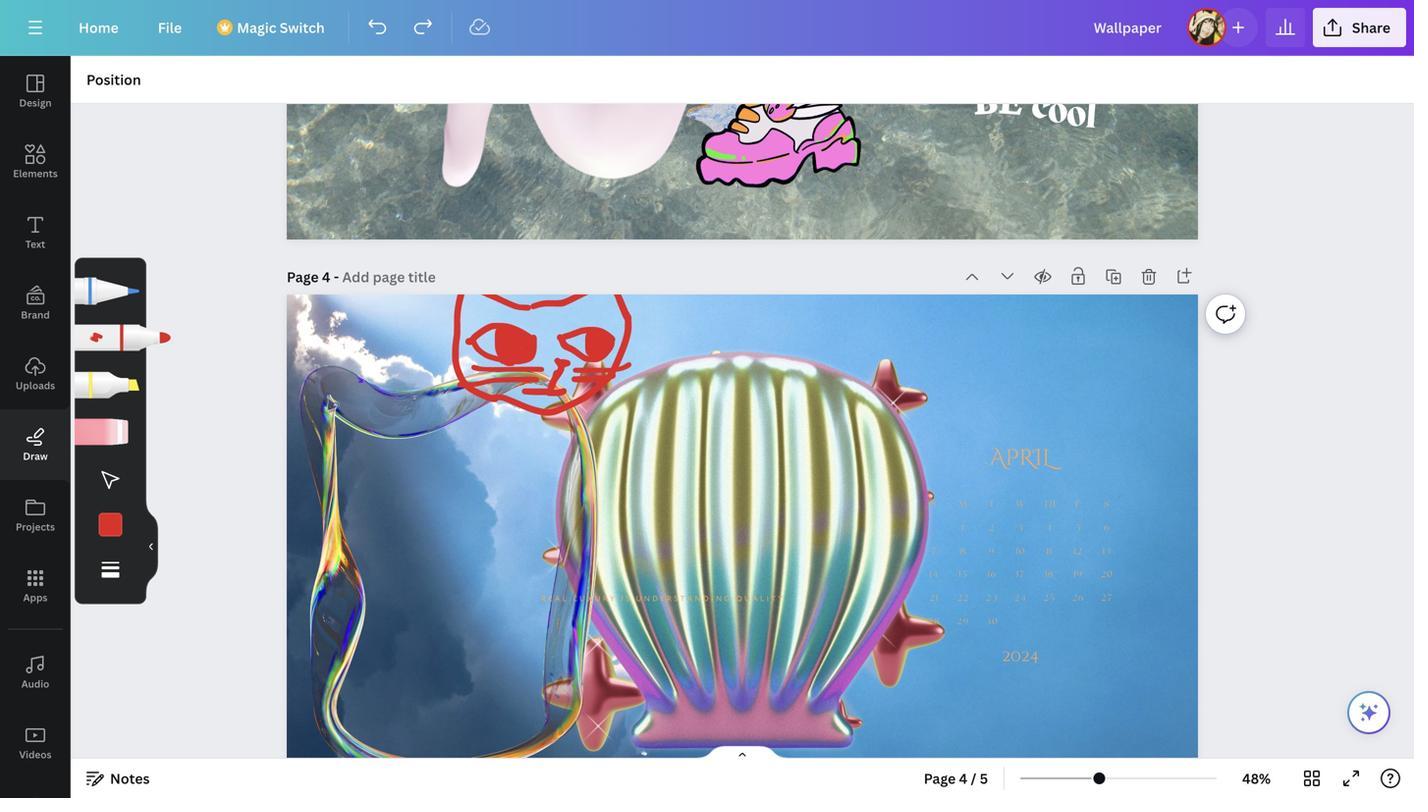 Task type: vqa. For each thing, say whether or not it's contained in the screenshot.
impressive
no



Task type: locate. For each thing, give the bounding box(es) containing it.
draw button
[[0, 410, 71, 480]]

1 horizontal spatial 5
[[1076, 524, 1082, 533]]

6
[[1105, 524, 1111, 533]]

8
[[961, 548, 967, 557]]

1 horizontal spatial page
[[924, 770, 956, 788]]

main menu bar
[[0, 0, 1415, 56]]

brand
[[21, 308, 50, 322]]

0 vertical spatial 4
[[322, 268, 331, 286]]

s up 6
[[1105, 501, 1111, 510]]

0 vertical spatial page
[[287, 268, 319, 286]]

22
[[958, 595, 970, 603]]

page left -
[[287, 268, 319, 286]]

page 4 / 5
[[924, 770, 988, 788]]

18
[[1046, 571, 1055, 580]]

share button
[[1313, 8, 1407, 47]]

12 5 19
[[1074, 524, 1084, 580]]

0 horizontal spatial 4
[[322, 268, 331, 286]]

page
[[287, 268, 319, 286], [924, 770, 956, 788]]

1 horizontal spatial s
[[1105, 501, 1111, 510]]

side panel tab list
[[0, 56, 71, 799]]

1 vertical spatial page
[[924, 770, 956, 788]]

#e7191f image
[[99, 513, 122, 537], [99, 513, 122, 537]]

1 vertical spatial 5
[[980, 770, 988, 788]]

48%
[[1243, 770, 1271, 788]]

position button
[[79, 64, 149, 95]]

48% button
[[1225, 763, 1289, 795]]

0 horizontal spatial s
[[932, 501, 938, 510]]

show pages image
[[696, 746, 790, 761]]

1
[[962, 524, 965, 533]]

30 29 28
[[929, 618, 999, 627]]

luxury
[[573, 594, 617, 605]]

23
[[987, 595, 999, 603]]

4 left -
[[322, 268, 331, 286]]

8 1 15
[[959, 524, 969, 580]]

6 13
[[1103, 524, 1113, 557]]

design button
[[0, 56, 71, 127]]

10 3 17
[[1017, 524, 1026, 580]]

5 right '/' in the right bottom of the page
[[980, 770, 988, 788]]

Design title text field
[[1078, 8, 1180, 47]]

2 horizontal spatial 4
[[1047, 524, 1054, 533]]

4
[[322, 268, 331, 286], [1047, 524, 1054, 533], [960, 770, 968, 788]]

page for page 4 / 5
[[924, 770, 956, 788]]

0 horizontal spatial page
[[287, 268, 319, 286]]

13
[[1103, 548, 1113, 557]]

1 horizontal spatial 4
[[960, 770, 968, 788]]

audio
[[21, 678, 49, 691]]

notes
[[110, 770, 150, 788]]

Page title text field
[[342, 267, 438, 287]]

april
[[990, 443, 1052, 473]]

17
[[1017, 571, 1026, 580]]

page left '/' in the right bottom of the page
[[924, 770, 956, 788]]

1 vertical spatial 4
[[1047, 524, 1054, 533]]

20
[[1102, 571, 1114, 580]]

uploads
[[16, 379, 55, 392]]

home
[[79, 18, 119, 37]]

5 up 12 at the bottom right of the page
[[1076, 524, 1082, 533]]

26
[[1073, 595, 1085, 603]]

s left the m
[[932, 501, 938, 510]]

magic switch
[[237, 18, 325, 37]]

-
[[334, 268, 339, 286]]

4 left '/' in the right bottom of the page
[[960, 770, 968, 788]]

9 2 16
[[988, 524, 997, 580]]

11 4 18
[[1046, 524, 1055, 580]]

page inside button
[[924, 770, 956, 788]]

0 vertical spatial 5
[[1076, 524, 1082, 533]]

4 up 11
[[1047, 524, 1054, 533]]

2 vertical spatial 4
[[960, 770, 968, 788]]

text
[[25, 238, 45, 251]]

0 horizontal spatial 5
[[980, 770, 988, 788]]

25
[[1044, 595, 1056, 603]]

1 s from the left
[[932, 501, 938, 510]]

7
[[932, 548, 938, 557]]

11
[[1047, 548, 1053, 557]]

t
[[989, 501, 996, 510]]

27 26 25 24 23 22 21
[[930, 595, 1114, 603]]

hide image
[[145, 500, 158, 594]]

21
[[930, 595, 940, 603]]

10
[[1017, 548, 1026, 557]]

5
[[1076, 524, 1082, 533], [980, 770, 988, 788]]

4 inside button
[[960, 770, 968, 788]]

27
[[1102, 595, 1114, 603]]

4 inside 11 4 18
[[1047, 524, 1054, 533]]

projects
[[16, 521, 55, 534]]

s
[[932, 501, 938, 510], [1105, 501, 1111, 510]]

text button
[[0, 197, 71, 268]]

3
[[1018, 524, 1025, 533]]

2
[[990, 524, 996, 533]]

design
[[19, 96, 52, 110]]

canva assistant image
[[1358, 701, 1381, 725]]

brand button
[[0, 268, 71, 339]]

f
[[1076, 501, 1082, 510]]

4 for page 4 / 5
[[960, 770, 968, 788]]

m
[[960, 501, 968, 510]]



Task type: describe. For each thing, give the bounding box(es) containing it.
14
[[930, 571, 940, 580]]

switch
[[280, 18, 325, 37]]

audio button
[[0, 638, 71, 708]]

real luxury is understanding quality
[[541, 594, 785, 605]]

magic
[[237, 18, 277, 37]]

5 inside 12 5 19
[[1076, 524, 1082, 533]]

9
[[990, 548, 996, 557]]

2024
[[1002, 646, 1040, 668]]

magic switch button
[[206, 8, 341, 47]]

29
[[958, 618, 970, 627]]

4 for page 4 -
[[322, 268, 331, 286]]

quality
[[736, 594, 785, 605]]

apps
[[23, 591, 48, 605]]

is
[[621, 594, 632, 605]]

videos button
[[0, 708, 71, 779]]

videos
[[19, 749, 52, 762]]

elements button
[[0, 127, 71, 197]]

home link
[[63, 8, 134, 47]]

5 inside button
[[980, 770, 988, 788]]

page for page 4 -
[[287, 268, 319, 286]]

real
[[541, 594, 569, 605]]

notes button
[[79, 763, 158, 795]]

28
[[929, 618, 941, 627]]

page 4 / 5 button
[[916, 763, 996, 795]]

share
[[1353, 18, 1391, 37]]

15
[[959, 571, 969, 580]]

7 14
[[930, 548, 940, 580]]

2 s from the left
[[1105, 501, 1111, 510]]

16
[[988, 571, 997, 580]]

file
[[158, 18, 182, 37]]

/
[[971, 770, 977, 788]]

4 for 11 4 18
[[1047, 524, 1054, 533]]

24
[[1015, 595, 1028, 603]]

file button
[[142, 8, 198, 47]]

apps button
[[0, 551, 71, 622]]

position
[[86, 70, 141, 89]]

12
[[1074, 548, 1084, 557]]

understanding
[[636, 594, 732, 605]]

uploads button
[[0, 339, 71, 410]]

projects button
[[0, 480, 71, 551]]

elements
[[13, 167, 58, 180]]

draw
[[23, 450, 48, 463]]

19
[[1074, 571, 1084, 580]]

page 4 -
[[287, 268, 342, 286]]

s f th w t m s
[[932, 501, 1111, 510]]

30
[[986, 618, 999, 627]]

w
[[1016, 501, 1027, 510]]

th
[[1044, 501, 1057, 510]]



